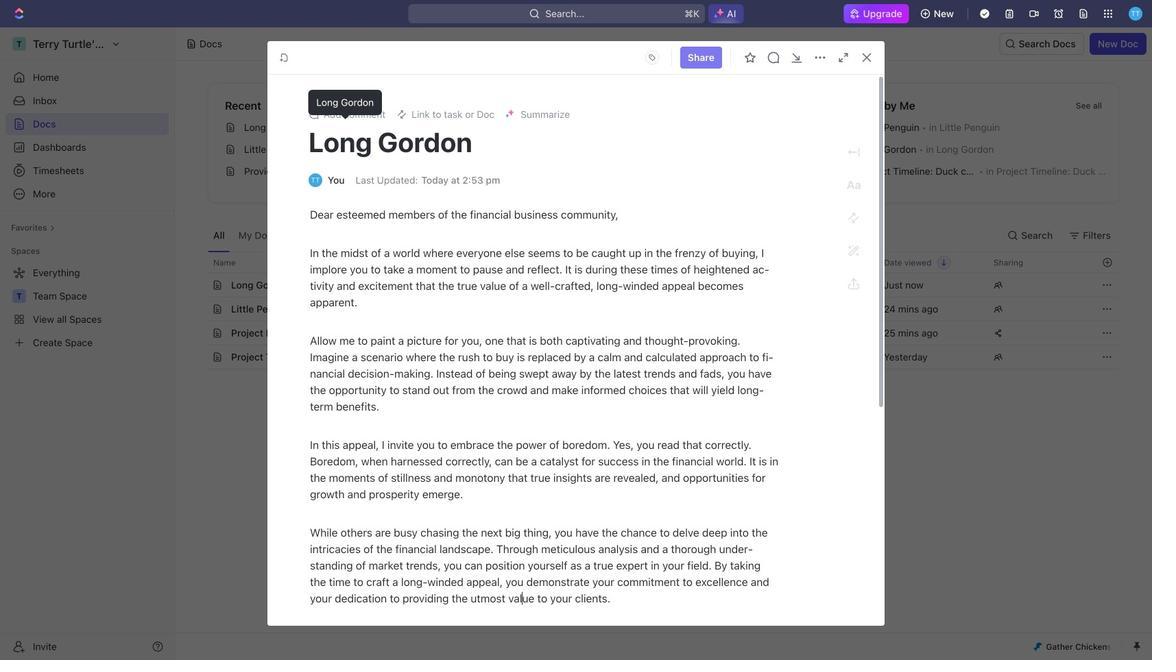 Task type: vqa. For each thing, say whether or not it's contained in the screenshot.
j, , ELEMENT
no



Task type: describe. For each thing, give the bounding box(es) containing it.
dropdown menu image
[[641, 47, 663, 69]]

5 row from the top
[[193, 345, 1119, 370]]

drumstick bite image
[[1034, 643, 1042, 651]]

3 row from the top
[[193, 297, 1119, 322]]



Task type: locate. For each thing, give the bounding box(es) containing it.
tree inside sidebar navigation
[[5, 262, 169, 354]]

row
[[193, 252, 1119, 274], [193, 273, 1119, 298], [193, 297, 1119, 322], [193, 321, 1119, 346], [193, 345, 1119, 370]]

1 row from the top
[[193, 252, 1119, 274]]

table
[[193, 252, 1119, 370]]

cell
[[193, 274, 208, 297], [766, 274, 876, 297], [193, 298, 208, 321], [193, 322, 208, 345], [193, 346, 208, 369], [766, 346, 876, 369]]

tree
[[5, 262, 169, 354]]

4 row from the top
[[193, 321, 1119, 346]]

sidebar navigation
[[0, 27, 175, 661]]

2 row from the top
[[193, 273, 1119, 298]]

tab list
[[208, 219, 548, 252]]

column header
[[193, 252, 208, 274]]



